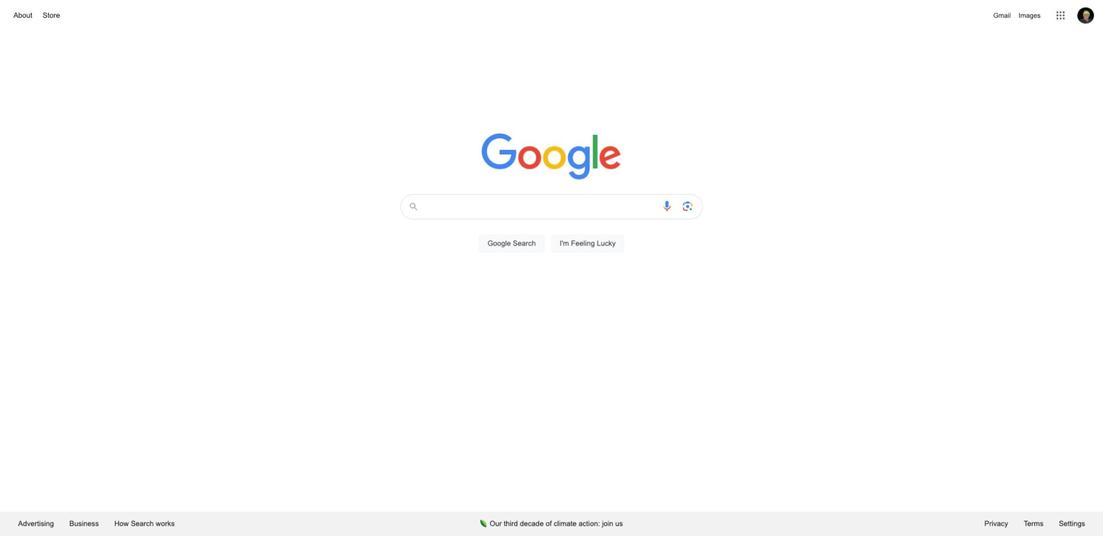 Task type: describe. For each thing, give the bounding box(es) containing it.
search by voice image
[[661, 200, 674, 213]]

google image
[[482, 134, 622, 181]]



Task type: vqa. For each thing, say whether or not it's contained in the screenshot.
'Remove flight from Detroit to Tokyo on Fri, Nov 10' Image
no



Task type: locate. For each thing, give the bounding box(es) containing it.
search by image image
[[682, 200, 694, 213]]

None search field
[[10, 191, 1094, 265]]



